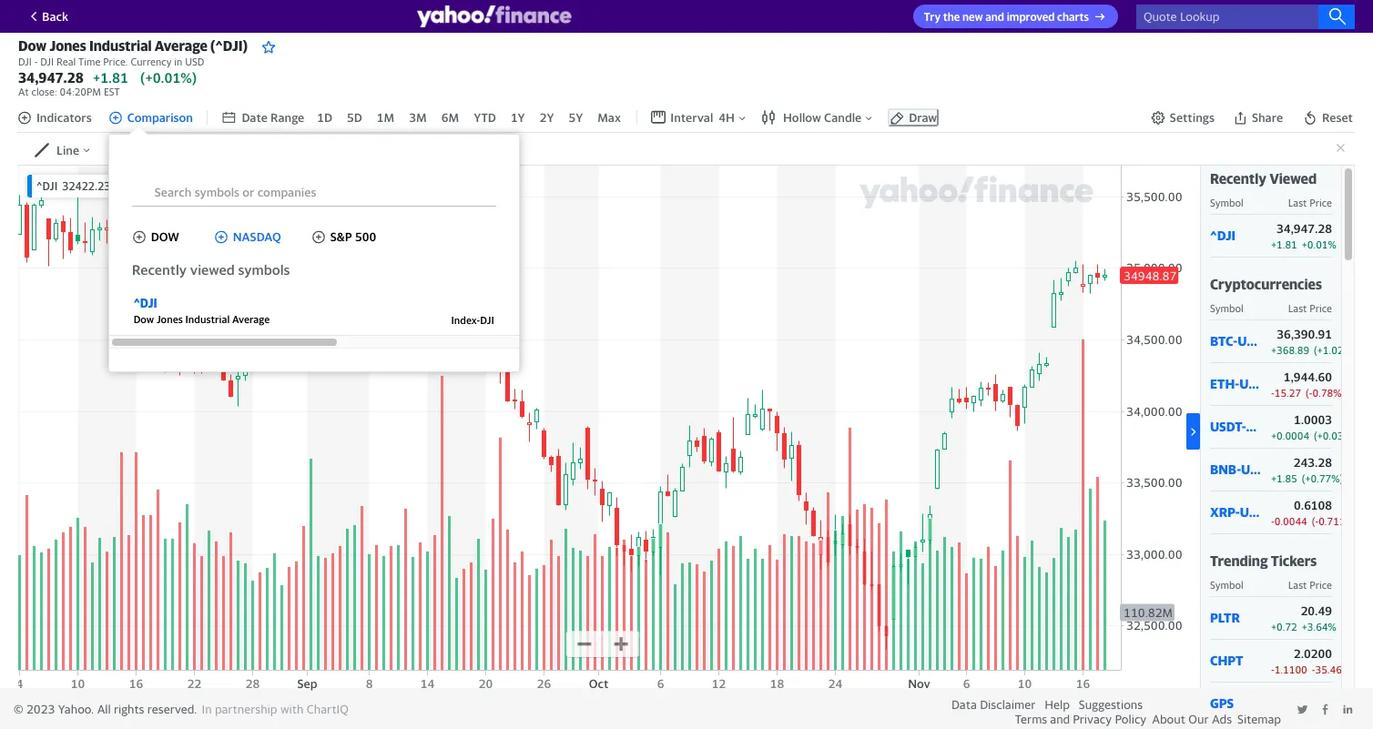 Task type: describe. For each thing, give the bounding box(es) containing it.
chpt
[[1210, 653, 1244, 669]]

1y button
[[509, 108, 527, 127]]

17.85 +4.18 +30.58%
[[1271, 689, 1343, 718]]

6m button
[[440, 108, 461, 127]]

suggestions link
[[1079, 698, 1143, 712]]

index-
[[451, 314, 480, 326]]

usd for btc-
[[1238, 333, 1263, 349]]

rights
[[114, 702, 144, 717]]

^dji for ^dji
[[1210, 228, 1236, 243]]

eth-usd
[[1210, 376, 1265, 392]]

max
[[598, 110, 621, 125]]

+4.18
[[1271, 706, 1298, 718]]

privacy policy link
[[1073, 712, 1147, 727]]

tickers
[[1271, 553, 1317, 569]]

price for recently viewed
[[1310, 196, 1332, 208]]

comparison
[[127, 110, 193, 125]]

btc-usd
[[1210, 333, 1263, 349]]

^dji for ^dji 32422.23
[[36, 179, 58, 193]]

help
[[1045, 698, 1070, 712]]

yahoo finance logo image
[[417, 5, 572, 27]]

last for trending tickers
[[1288, 579, 1307, 591]]

+0.01%
[[1302, 238, 1337, 250]]

yahoo.
[[58, 702, 94, 717]]

0.6108
[[1294, 498, 1332, 512]]

(+0.77%)
[[1302, 472, 1343, 484]]

search image
[[1329, 7, 1347, 26]]

btc-
[[1210, 333, 1238, 349]]

max button
[[596, 108, 623, 127]]

bnb-
[[1210, 462, 1241, 477]]

+1.85
[[1271, 472, 1298, 484]]

pltr link
[[1210, 610, 1262, 626]]

in
[[202, 702, 212, 717]]

5y
[[569, 110, 583, 125]]

hollow candle
[[783, 110, 862, 125]]

hollow candle button
[[761, 110, 874, 125]]

drawings
[[385, 143, 434, 157]]

follow on twitter image
[[1297, 704, 1309, 716]]

clear
[[354, 143, 382, 157]]

0 vertical spatial jones
[[50, 37, 86, 54]]

last price for trending tickers
[[1288, 579, 1332, 591]]

6m
[[441, 110, 459, 125]]

price for cryptocurrencies
[[1310, 302, 1332, 314]]

terms link
[[1015, 712, 1048, 727]]

range
[[270, 110, 304, 125]]

industrial inside "^dji dow jones industrial average"
[[185, 313, 230, 325]]

chart toolbar toolbar
[[17, 101, 1355, 373]]

dji inside chart toolbar toolbar
[[480, 314, 494, 326]]

ytd button
[[472, 108, 498, 127]]

usd for xrp-
[[1240, 505, 1265, 520]]

+0.72
[[1271, 621, 1298, 633]]

at
[[18, 86, 29, 98]]

symbol for recently viewed
[[1210, 196, 1244, 208]]

clear drawings
[[354, 143, 434, 157]]

right column element
[[1200, 165, 1368, 729]]

36,390.91 +368.89 (+1.02%)
[[1271, 327, 1356, 356]]

pltr
[[1210, 610, 1240, 626]]

show more image
[[1187, 425, 1200, 439]]

with
[[280, 702, 304, 717]]

1.1100
[[1275, 664, 1308, 675]]

©
[[14, 702, 23, 717]]

est
[[104, 86, 120, 98]]

last for recently viewed
[[1288, 196, 1307, 208]]

0.78%)
[[1313, 387, 1345, 399]]

all
[[97, 702, 111, 717]]

1m
[[377, 110, 395, 125]]

dow
[[151, 230, 179, 244]]

0.6108 -0.0044 (-0.7114%)
[[1271, 498, 1364, 527]]

(^dji)
[[210, 37, 248, 54]]

xrp-usd link
[[1210, 505, 1265, 520]]

34,947.28 +1.81 +0.01%
[[1271, 221, 1337, 250]]

usdt-usd link
[[1210, 419, 1271, 435]]

2.0200
[[1294, 646, 1332, 661]]

+1.81 for 34,947.28 +1.81 +0.01%
[[1271, 238, 1298, 250]]

dow button
[[130, 226, 181, 247]]

1m button
[[375, 108, 396, 127]]

36,390.91
[[1277, 327, 1332, 341]]

- for chpt
[[1271, 664, 1275, 675]]

symbols
[[238, 261, 290, 278]]

average inside "^dji dow jones industrial average"
[[232, 313, 270, 325]]

1 horizontal spatial dji
[[40, 56, 54, 67]]

policy
[[1115, 712, 1147, 727]]

Search symbols or companies text field
[[132, 178, 496, 207]]

nasdaq button
[[212, 226, 283, 247]]

last for cryptocurrencies
[[1288, 302, 1307, 314]]

- left real
[[34, 56, 38, 67]]

gps link
[[1210, 696, 1262, 711]]

recently for recently viewed symbols
[[132, 261, 187, 278]]

and inside data disclaimer help suggestions terms and privacy policy about our ads sitemap
[[1050, 712, 1070, 727]]

1.0003
[[1294, 412, 1332, 427]]

34,947.28 for 34,947.28 +1.81 +0.01%
[[1277, 221, 1332, 236]]

5y button
[[567, 108, 585, 127]]

(+0.01%) at close:  04:20pm est
[[18, 69, 197, 98]]

clear drawings button
[[347, 140, 441, 160]]

line button
[[35, 143, 92, 157]]

trending tickers
[[1210, 553, 1317, 569]]

gps
[[1210, 696, 1234, 711]]

terms
[[1015, 712, 1048, 727]]

dji - dji real time price. currency in usd
[[18, 56, 204, 67]]

privacy
[[1073, 712, 1112, 727]]

btc-usd link
[[1210, 333, 1263, 349]]

bnb-usd link
[[1210, 462, 1266, 477]]

follow on linkedin image
[[1342, 704, 1354, 716]]

sitemap
[[1238, 712, 1281, 727]]

1d
[[317, 110, 332, 125]]

3m
[[409, 110, 427, 125]]

nav element containing date range
[[222, 108, 623, 127]]

2023
[[26, 702, 55, 717]]

about our ads link
[[1152, 712, 1232, 727]]



Task type: vqa. For each thing, say whether or not it's contained in the screenshot.
the middle Price
yes



Task type: locate. For each thing, give the bounding box(es) containing it.
1.0003 +0.0004 (+0.0358%)
[[1271, 412, 1368, 441]]

chartiq
[[307, 702, 349, 717]]

in
[[174, 56, 182, 67]]

symbol up btc-
[[1210, 302, 1244, 314]]

0 horizontal spatial recently
[[132, 261, 187, 278]]

0 vertical spatial last
[[1288, 196, 1307, 208]]

and right new
[[986, 10, 1005, 24]]

500
[[355, 230, 376, 244]]

34,947.28 down real
[[18, 69, 84, 86]]

34,947.28 up +0.01%
[[1277, 221, 1332, 236]]

last up 36,390.91
[[1288, 302, 1307, 314]]

1 price from the top
[[1310, 196, 1332, 208]]

back button
[[18, 5, 76, 28]]

0 vertical spatial last price
[[1288, 196, 1332, 208]]

and right terms 'link'
[[1050, 712, 1070, 727]]

1 vertical spatial ^dji
[[1210, 228, 1236, 243]]

last down the tickers
[[1288, 579, 1307, 591]]

symbol for cryptocurrencies
[[1210, 302, 1244, 314]]

(+0.0358%)
[[1314, 430, 1368, 441]]

1 vertical spatial price
[[1310, 302, 1332, 314]]

0 horizontal spatial average
[[155, 37, 208, 54]]

price up 36,390.91
[[1310, 302, 1332, 314]]

+1.81 left +0.01%
[[1271, 238, 1298, 250]]

1,944.60
[[1284, 369, 1332, 384]]

symbol for trending tickers
[[1210, 579, 1244, 591]]

2 price from the top
[[1310, 302, 1332, 314]]

0 horizontal spatial +1.81
[[93, 69, 128, 86]]

ytd
[[474, 110, 496, 125]]

partnership
[[215, 702, 277, 717]]

(- inside 0.6108 -0.0044 (-0.7114%)
[[1312, 515, 1319, 527]]

1 vertical spatial recently
[[132, 261, 187, 278]]

^dji for ^dji dow jones industrial average
[[134, 296, 157, 311]]

2 vertical spatial ^dji
[[134, 296, 157, 311]]

price up 20.49
[[1310, 579, 1332, 591]]

last price down viewed
[[1288, 196, 1332, 208]]

improved
[[1007, 10, 1055, 24]]

1 vertical spatial average
[[232, 313, 270, 325]]

^dji link
[[1210, 228, 1262, 243]]

+3.64%
[[1302, 621, 1337, 633]]

^dji
[[36, 179, 58, 193], [1210, 228, 1236, 243], [134, 296, 157, 311]]

- right xrp-usd link
[[1271, 515, 1275, 527]]

^dji dow jones industrial average
[[134, 296, 270, 325]]

usdt-
[[1210, 419, 1246, 435]]

price down viewed
[[1310, 196, 1332, 208]]

+1.81 down dji - dji real time price. currency in usd on the left top
[[93, 69, 128, 86]]

usd for eth-
[[1240, 376, 1265, 392]]

0 horizontal spatial jones
[[50, 37, 86, 54]]

symbol up ^dji 'link'
[[1210, 196, 1244, 208]]

1 horizontal spatial average
[[232, 313, 270, 325]]

1 vertical spatial +1.81
[[1271, 238, 1298, 250]]

jones
[[50, 37, 86, 54], [157, 313, 183, 325]]

industrial up price.
[[89, 37, 152, 54]]

34,947.28 for 34,947.28 +1.81
[[18, 69, 84, 86]]

2 vertical spatial last price
[[1288, 579, 1332, 591]]

^dji inside "^dji dow jones industrial average"
[[134, 296, 157, 311]]

dow down recently viewed symbols
[[134, 313, 154, 325]]

- down 2.0200
[[1312, 664, 1316, 675]]

2y button
[[538, 108, 556, 127]]

and
[[986, 10, 1005, 24], [1050, 712, 1070, 727]]

2 horizontal spatial ^dji
[[1210, 228, 1236, 243]]

1 horizontal spatial and
[[1050, 712, 1070, 727]]

20.49
[[1301, 604, 1332, 618]]

jones down recently viewed symbols
[[157, 313, 183, 325]]

- right eth-usd
[[1271, 387, 1275, 399]]

1 last price from the top
[[1288, 196, 1332, 208]]

0 horizontal spatial dji
[[18, 56, 32, 67]]

0 horizontal spatial and
[[986, 10, 1005, 24]]

average
[[155, 37, 208, 54], [232, 313, 270, 325]]

^dji inside right column element
[[1210, 228, 1236, 243]]

34,947.28 inside 34,947.28 +1.81 +0.01%
[[1277, 221, 1332, 236]]

35.46%
[[1316, 664, 1351, 675]]

eth-
[[1210, 376, 1240, 392]]

symbol down trending
[[1210, 579, 1244, 591]]

17.85
[[1301, 689, 1332, 704]]

0 vertical spatial ^dji
[[36, 179, 58, 193]]

3 last price from the top
[[1288, 579, 1332, 591]]

s&p 500
[[330, 230, 376, 244]]

3 symbol from the top
[[1210, 579, 1244, 591]]

1 vertical spatial nav element
[[109, 220, 519, 253]]

1 horizontal spatial industrial
[[185, 313, 230, 325]]

(- down "1,944.60"
[[1306, 387, 1313, 399]]

1 vertical spatial industrial
[[185, 313, 230, 325]]

2 symbol from the top
[[1210, 302, 1244, 314]]

- inside 0.6108 -0.0044 (-0.7114%)
[[1271, 515, 1275, 527]]

settings button
[[1151, 110, 1215, 125]]

our
[[1189, 712, 1209, 727]]

(- down 0.6108
[[1312, 515, 1319, 527]]

0 vertical spatial dow
[[18, 37, 47, 54]]

+1.81 for 34,947.28 +1.81
[[93, 69, 128, 86]]

^dji down dow button
[[134, 296, 157, 311]]

- for eth-usd
[[1271, 387, 1275, 399]]

data
[[952, 698, 977, 712]]

- for xrp-usd
[[1271, 515, 1275, 527]]

+368.89
[[1271, 344, 1310, 356]]

34,947.28
[[18, 69, 84, 86], [1277, 221, 1332, 236]]

243.28
[[1294, 455, 1332, 470]]

3 price from the top
[[1310, 579, 1332, 591]]

- inside 1,944.60 -15.27 (-0.78%)
[[1271, 387, 1275, 399]]

usd for usdt-
[[1246, 419, 1271, 435]]

xrp-usd
[[1210, 505, 1265, 520]]

1 last from the top
[[1288, 196, 1307, 208]]

(- for xrp-usd
[[1312, 515, 1319, 527]]

dow jones industrial average (^dji)
[[18, 37, 248, 54]]

0 horizontal spatial ^dji
[[36, 179, 58, 193]]

1 horizontal spatial +1.81
[[1271, 238, 1298, 250]]

try
[[924, 10, 941, 24]]

average up in
[[155, 37, 208, 54]]

average down the symbols
[[232, 313, 270, 325]]

- right chpt link
[[1271, 664, 1275, 675]]

nav element
[[222, 108, 623, 127], [109, 220, 519, 253]]

indicators
[[36, 110, 92, 125]]

2 last price from the top
[[1288, 302, 1332, 314]]

15.27
[[1275, 387, 1302, 399]]

^dji 32422.23
[[36, 179, 111, 193]]

dow
[[18, 37, 47, 54], [134, 313, 154, 325]]

1 horizontal spatial 34,947.28
[[1277, 221, 1332, 236]]

usd for bnb-
[[1241, 462, 1266, 477]]

1 vertical spatial jones
[[157, 313, 183, 325]]

try the new and improved charts
[[924, 10, 1089, 24]]

1 symbol from the top
[[1210, 196, 1244, 208]]

recently down dow at left
[[132, 261, 187, 278]]

and inside button
[[986, 10, 1005, 24]]

0 horizontal spatial industrial
[[89, 37, 152, 54]]

draw
[[909, 110, 937, 125]]

(+0.01%)
[[140, 69, 197, 86]]

3 last from the top
[[1288, 579, 1307, 591]]

(+1.02%)
[[1314, 344, 1356, 356]]

(- inside 1,944.60 -15.27 (-0.78%)
[[1306, 387, 1313, 399]]

industrial down recently viewed symbols
[[185, 313, 230, 325]]

0 horizontal spatial 34,947.28
[[18, 69, 84, 86]]

2y
[[540, 110, 554, 125]]

nav element up drawings
[[222, 108, 623, 127]]

last down viewed
[[1288, 196, 1307, 208]]

data disclaimer help suggestions terms and privacy policy about our ads sitemap
[[952, 698, 1281, 727]]

2 vertical spatial last
[[1288, 579, 1307, 591]]

0 horizontal spatial dow
[[18, 37, 47, 54]]

34,947.28 +1.81
[[18, 69, 128, 86]]

1,944.60 -15.27 (-0.78%)
[[1271, 369, 1345, 399]]

line
[[56, 143, 79, 157]]

recently viewed link
[[1210, 170, 1317, 186]]

0 vertical spatial symbol
[[1210, 196, 1244, 208]]

industrial
[[89, 37, 152, 54], [185, 313, 230, 325]]

1 horizontal spatial ^dji
[[134, 296, 157, 311]]

reset
[[1322, 110, 1353, 125]]

nav element down the search symbols or companies text box
[[109, 220, 519, 253]]

4h
[[719, 110, 735, 125]]

jones up real
[[50, 37, 86, 54]]

1 horizontal spatial jones
[[157, 313, 183, 325]]

recently viewed
[[1210, 170, 1317, 186]]

3m button
[[407, 108, 429, 127]]

index-dji
[[451, 314, 494, 326]]

recently inside right column element
[[1210, 170, 1267, 186]]

2 vertical spatial symbol
[[1210, 579, 1244, 591]]

share button
[[1231, 108, 1285, 127]]

interval 4h
[[671, 110, 735, 125]]

1 vertical spatial last
[[1288, 302, 1307, 314]]

price for trending tickers
[[1310, 579, 1332, 591]]

dow down back button
[[18, 37, 47, 54]]

xrp-
[[1210, 505, 1240, 520]]

1 horizontal spatial dow
[[134, 313, 154, 325]]

2 vertical spatial price
[[1310, 579, 1332, 591]]

^dji up cryptocurrencies link
[[1210, 228, 1236, 243]]

symbol
[[1210, 196, 1244, 208], [1210, 302, 1244, 314], [1210, 579, 1244, 591]]

2 last from the top
[[1288, 302, 1307, 314]]

trending tickers link
[[1210, 553, 1317, 569]]

2 horizontal spatial dji
[[480, 314, 494, 326]]

0 vertical spatial nav element
[[222, 108, 623, 127]]

^dji left 32422.23 at the left
[[36, 179, 58, 193]]

last price up 20.49
[[1288, 579, 1332, 591]]

last price up 36,390.91
[[1288, 302, 1332, 314]]

(-
[[1306, 387, 1313, 399], [1312, 515, 1319, 527]]

0 vertical spatial price
[[1310, 196, 1332, 208]]

follow on facebook image
[[1320, 704, 1331, 716]]

date range
[[242, 110, 304, 125]]

20.49 +0.72 +3.64%
[[1271, 604, 1337, 633]]

+0.0004
[[1271, 430, 1310, 441]]

1 vertical spatial symbol
[[1210, 302, 1244, 314]]

1 vertical spatial last price
[[1288, 302, 1332, 314]]

0 vertical spatial industrial
[[89, 37, 152, 54]]

0 vertical spatial +1.81
[[93, 69, 128, 86]]

nav element containing dow
[[109, 220, 519, 253]]

1 horizontal spatial recently
[[1210, 170, 1267, 186]]

recently for recently viewed
[[1210, 170, 1267, 186]]

1 vertical spatial 34,947.28
[[1277, 221, 1332, 236]]

0 vertical spatial average
[[155, 37, 208, 54]]

viewed
[[190, 261, 235, 278]]

0 vertical spatial recently
[[1210, 170, 1267, 186]]

last price for cryptocurrencies
[[1288, 302, 1332, 314]]

+1.81 inside 34,947.28 +1.81 +0.01%
[[1271, 238, 1298, 250]]

1 vertical spatial dow
[[134, 313, 154, 325]]

1y
[[511, 110, 525, 125]]

s&p
[[330, 230, 352, 244]]

help link
[[1045, 698, 1070, 712]]

dow inside "^dji dow jones industrial average"
[[134, 313, 154, 325]]

1 vertical spatial and
[[1050, 712, 1070, 727]]

s&p 500 button
[[309, 226, 378, 247]]

recently inside chart toolbar toolbar
[[132, 261, 187, 278]]

draw button
[[888, 108, 939, 127]]

time
[[78, 56, 100, 67]]

last price for recently viewed
[[1288, 196, 1332, 208]]

1 vertical spatial (-
[[1312, 515, 1319, 527]]

real
[[56, 56, 76, 67]]

-
[[34, 56, 38, 67], [1271, 387, 1275, 399], [1271, 515, 1275, 527], [1271, 664, 1275, 675], [1312, 664, 1316, 675]]

0 vertical spatial (-
[[1306, 387, 1313, 399]]

recently viewed symbols
[[132, 261, 290, 278]]

recently left viewed
[[1210, 170, 1267, 186]]

0 vertical spatial and
[[986, 10, 1005, 24]]

indicators button
[[17, 110, 92, 125]]

0 vertical spatial 34,947.28
[[18, 69, 84, 86]]

candle
[[824, 110, 862, 125]]

(- for eth-usd
[[1306, 387, 1313, 399]]

the
[[943, 10, 960, 24]]

Quote Lookup text field
[[1137, 4, 1355, 29]]

try the new and improved charts button
[[913, 4, 1118, 28]]

jones inside "^dji dow jones industrial average"
[[157, 313, 183, 325]]



